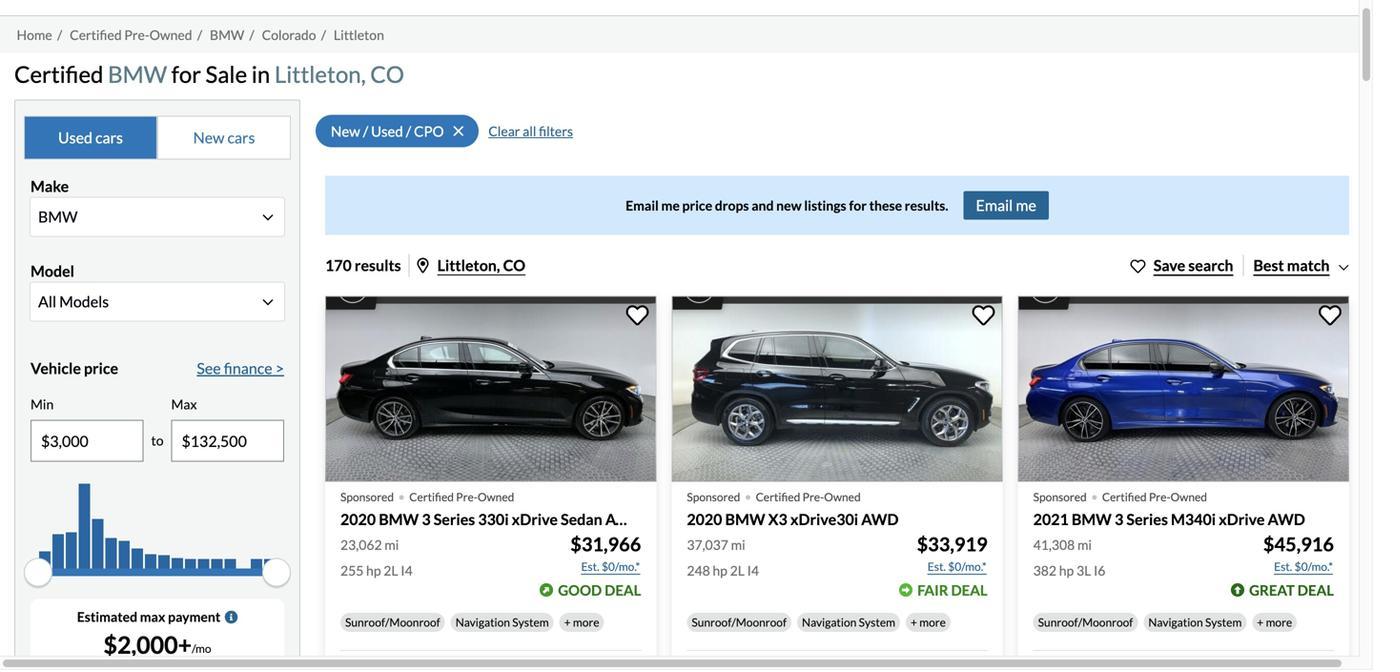 Task type: vqa. For each thing, say whether or not it's contained in the screenshot.


Task type: describe. For each thing, give the bounding box(es) containing it.
bmw for $33,919
[[725, 510, 765, 529]]

max
[[171, 396, 197, 412]]

sponsored for $33,919
[[687, 490, 740, 504]]

more for $33,919
[[920, 615, 946, 629]]

email for email me price drops and new listings for these results.
[[626, 197, 659, 213]]

estimated
[[77, 609, 137, 625]]

certified right home link
[[70, 26, 122, 43]]

170
[[325, 256, 352, 274]]

cpo
[[414, 122, 444, 140]]

2021
[[1033, 510, 1069, 529]]

bmw for $31,966
[[379, 510, 419, 529]]

est. $0/mo.* button for $33,919
[[927, 557, 988, 576]]

new cars
[[193, 128, 255, 147]]

x3
[[768, 510, 788, 529]]

sunroof/moonroof for $45,916
[[1038, 615, 1133, 629]]

clear
[[488, 123, 520, 139]]

1 horizontal spatial littleton,
[[437, 256, 500, 274]]

vehicle price
[[31, 359, 118, 377]]

black 2020 bmw x3 xdrive30i awd suv / crossover all-wheel drive automatic image
[[672, 296, 1003, 482]]

170 results
[[325, 256, 401, 274]]

colorado
[[262, 26, 316, 43]]

littleton, co
[[437, 256, 526, 274]]

mi for $33,919
[[731, 537, 745, 553]]

2020 for $33,919
[[687, 510, 722, 529]]

hp for $45,916
[[1059, 563, 1074, 579]]

certified for $45,916
[[1102, 490, 1147, 504]]

email me price drops and new listings for these results.
[[626, 197, 948, 213]]

used cars
[[58, 128, 123, 147]]

system for $31,966
[[512, 615, 549, 629]]

certified for $31,966
[[409, 490, 454, 504]]

series for $45,916
[[1127, 510, 1168, 529]]

41,308 mi 382 hp 3l i6
[[1033, 537, 1106, 579]]

map marker alt image
[[417, 258, 429, 273]]

certified pre-owned link
[[70, 26, 192, 43]]

navigation system for $45,916
[[1149, 615, 1242, 629]]

mi for $45,916
[[1078, 537, 1092, 553]]

save
[[1154, 256, 1186, 274]]

great deal
[[1249, 582, 1334, 599]]

used cars button
[[24, 116, 157, 160]]

xdrive for $45,916
[[1219, 510, 1265, 529]]

series for $31,966
[[434, 510, 475, 529]]

sale
[[206, 61, 247, 88]]

$31,966
[[571, 533, 641, 556]]

home link
[[17, 26, 52, 43]]

clear all filters
[[488, 123, 573, 139]]

navigation for $45,916
[[1149, 615, 1203, 629]]

bmw for $45,916
[[1072, 510, 1112, 529]]

payment
[[168, 609, 221, 625]]

$2,000+
[[103, 631, 192, 660]]

deal for $33,919
[[951, 582, 988, 599]]

+ for $45,916
[[1257, 615, 1264, 629]]

0 vertical spatial price
[[682, 197, 712, 213]]

37,037 mi 248 hp 2l i4
[[687, 537, 759, 579]]

results
[[355, 256, 401, 274]]

est. for $45,916
[[1274, 560, 1293, 573]]

colorado link
[[262, 26, 316, 43]]

black 2020 bmw 3 series 330i xdrive sedan awd sedan all-wheel drive automatic image
[[325, 296, 656, 482]]

me for email me
[[1016, 196, 1037, 214]]

255
[[340, 563, 364, 579]]

clear all filters button
[[488, 119, 573, 142]]

3 for $45,916
[[1115, 510, 1124, 529]]

new cars button
[[157, 116, 291, 160]]

i4 for $31,966
[[401, 563, 413, 579]]

new for new cars
[[193, 128, 224, 147]]

37,037
[[687, 537, 729, 553]]

listings
[[804, 197, 846, 213]]

$31,966 est. $0/mo.*
[[571, 533, 641, 573]]

· for $45,916
[[1091, 478, 1099, 513]]

me for email me price drops and new listings for these results.
[[661, 197, 680, 213]]

+ for $33,919
[[911, 615, 917, 629]]

good
[[558, 582, 602, 599]]

bmw down "certified pre-owned" link
[[108, 61, 167, 88]]

23,062
[[340, 537, 382, 553]]

· for $31,966
[[398, 478, 406, 513]]

+ for $31,966
[[564, 615, 571, 629]]

home / certified pre-owned / bmw / colorado / littleton
[[17, 26, 384, 43]]

home
[[17, 26, 52, 43]]

cars for new cars
[[227, 128, 255, 147]]

search
[[1189, 256, 1234, 274]]

in
[[252, 61, 270, 88]]

2020 for $31,966
[[340, 510, 376, 529]]

sunroof/moonroof for $33,919
[[692, 615, 787, 629]]

$33,919
[[917, 533, 988, 556]]

littleton, co button
[[417, 256, 526, 274]]

330i
[[478, 510, 509, 529]]

0 horizontal spatial for
[[171, 61, 201, 88]]

cars for used cars
[[95, 128, 123, 147]]

great
[[1249, 582, 1295, 599]]

finance
[[224, 359, 272, 377]]

41,308
[[1033, 537, 1075, 553]]

save search
[[1154, 256, 1234, 274]]

est. for $31,966
[[581, 560, 600, 573]]

new
[[776, 197, 802, 213]]

$0/mo.* for $45,916
[[1295, 560, 1333, 573]]

sponsored · certified pre-owned 2021 bmw 3 series m340i xdrive awd
[[1033, 478, 1305, 529]]

sponsored · certified pre-owned 2020 bmw x3 xdrive30i awd
[[687, 478, 899, 529]]

new / used / cpo button
[[316, 115, 479, 147]]

xdrive for $31,966
[[512, 510, 558, 529]]

$33,919 est. $0/mo.*
[[917, 533, 988, 573]]

xdrive30i
[[790, 510, 858, 529]]

i6
[[1094, 563, 1106, 579]]

est. for $33,919
[[928, 560, 946, 573]]

new / used / cpo
[[331, 122, 444, 140]]

248
[[687, 563, 710, 579]]

good deal
[[558, 582, 641, 599]]



Task type: locate. For each thing, give the bounding box(es) containing it.
/mo
[[192, 642, 211, 656]]

hp right 248
[[713, 563, 728, 579]]

pre-
[[124, 26, 149, 43], [456, 490, 478, 504], [803, 490, 824, 504], [1149, 490, 1171, 504]]

1 horizontal spatial deal
[[951, 582, 988, 599]]

1 horizontal spatial used
[[371, 122, 403, 140]]

· left x3
[[744, 478, 752, 513]]

bmw right 2021
[[1072, 510, 1112, 529]]

1 est. from the left
[[581, 560, 600, 573]]

sunroof/moonroof down 3l
[[1038, 615, 1133, 629]]

2l for $31,966
[[384, 563, 398, 579]]

these
[[869, 197, 902, 213]]

0 horizontal spatial co
[[370, 61, 404, 88]]

series inside sponsored · certified pre-owned 2021 bmw 3 series m340i xdrive awd
[[1127, 510, 1168, 529]]

xdrive inside sponsored · certified pre-owned 2021 bmw 3 series m340i xdrive awd
[[1219, 510, 1265, 529]]

382
[[1033, 563, 1057, 579]]

2 mi from the left
[[731, 537, 745, 553]]

3 · from the left
[[1091, 478, 1099, 513]]

certified inside sponsored · certified pre-owned 2020 bmw 3 series 330i xdrive sedan awd
[[409, 490, 454, 504]]

mi inside 41,308 mi 382 hp 3l i6
[[1078, 537, 1092, 553]]

1 vertical spatial price
[[84, 359, 118, 377]]

3 inside sponsored · certified pre-owned 2021 bmw 3 series m340i xdrive awd
[[1115, 510, 1124, 529]]

2 horizontal spatial + more
[[1257, 615, 1292, 629]]

bmw up 23,062 mi 255 hp 2l i4
[[379, 510, 419, 529]]

0 horizontal spatial $0/mo.*
[[602, 560, 640, 573]]

sponsored inside sponsored · certified pre-owned 2021 bmw 3 series m340i xdrive awd
[[1033, 490, 1087, 504]]

+ more for $31,966
[[564, 615, 599, 629]]

mi right the 23,062
[[385, 537, 399, 553]]

2l
[[384, 563, 398, 579], [730, 563, 745, 579]]

save search button
[[1131, 254, 1234, 277]]

1 2020 from the left
[[340, 510, 376, 529]]

max
[[140, 609, 165, 625]]

series left 330i
[[434, 510, 475, 529]]

i4 right 248
[[747, 563, 759, 579]]

2 · from the left
[[744, 478, 752, 513]]

new for new / used / cpo
[[331, 122, 360, 140]]

littleton, down colorado
[[275, 61, 366, 88]]

1 mi from the left
[[385, 537, 399, 553]]

deal
[[605, 582, 641, 599], [951, 582, 988, 599], [1298, 582, 1334, 599]]

sponsored · certified pre-owned 2020 bmw 3 series 330i xdrive sedan awd
[[340, 478, 643, 529]]

3 right 2021
[[1115, 510, 1124, 529]]

drops
[[715, 197, 749, 213]]

1 $0/mo.* from the left
[[602, 560, 640, 573]]

est. up great deal
[[1274, 560, 1293, 573]]

navigation system
[[456, 615, 549, 629], [802, 615, 895, 629], [1149, 615, 1242, 629]]

navigation system for $33,919
[[802, 615, 895, 629]]

1 navigation system from the left
[[456, 615, 549, 629]]

1 horizontal spatial +
[[911, 615, 917, 629]]

1 horizontal spatial + more
[[911, 615, 946, 629]]

deal right fair
[[951, 582, 988, 599]]

3 left 330i
[[422, 510, 431, 529]]

used
[[371, 122, 403, 140], [58, 128, 92, 147]]

bmw left x3
[[725, 510, 765, 529]]

2 est. $0/mo.* button from the left
[[927, 557, 988, 576]]

2 horizontal spatial ·
[[1091, 478, 1099, 513]]

to
[[151, 433, 164, 449]]

navigation for $31,966
[[456, 615, 510, 629]]

xdrive right m340i
[[1219, 510, 1265, 529]]

hp inside 41,308 mi 382 hp 3l i6
[[1059, 563, 1074, 579]]

+ down the $33,919 est. $0/mo.* at the right
[[911, 615, 917, 629]]

figure
[[38, 484, 277, 571]]

3 navigation from the left
[[1149, 615, 1203, 629]]

2 horizontal spatial deal
[[1298, 582, 1334, 599]]

2 horizontal spatial sponsored
[[1033, 490, 1087, 504]]

+ more down good
[[564, 615, 599, 629]]

3 + from the left
[[1257, 615, 1264, 629]]

2 horizontal spatial system
[[1205, 615, 1242, 629]]

est. $0/mo.* button down $31,966
[[580, 557, 641, 576]]

1 horizontal spatial est.
[[928, 560, 946, 573]]

more down fair
[[920, 615, 946, 629]]

co right map marker alt image
[[503, 256, 526, 274]]

0 horizontal spatial i4
[[401, 563, 413, 579]]

2020 inside "sponsored · certified pre-owned 2020 bmw x3 xdrive30i awd"
[[687, 510, 722, 529]]

1 more from the left
[[573, 615, 599, 629]]

1 horizontal spatial for
[[849, 197, 867, 213]]

1 xdrive from the left
[[512, 510, 558, 529]]

2l for $33,919
[[730, 563, 745, 579]]

deal for $31,966
[[605, 582, 641, 599]]

3 system from the left
[[1205, 615, 1242, 629]]

2 horizontal spatial awd
[[1268, 510, 1305, 529]]

see finance >
[[197, 359, 284, 377]]

certified bmw for sale in littleton, co
[[14, 61, 404, 88]]

me
[[1016, 196, 1037, 214], [661, 197, 680, 213]]

23,062 mi 255 hp 2l i4
[[340, 537, 413, 579]]

3
[[422, 510, 431, 529], [1115, 510, 1124, 529]]

xdrive
[[512, 510, 558, 529], [1219, 510, 1265, 529]]

1 navigation from the left
[[456, 615, 510, 629]]

$2,000+ /mo
[[103, 631, 211, 660]]

1 horizontal spatial est. $0/mo.* button
[[927, 557, 988, 576]]

sponsored inside "sponsored · certified pre-owned 2020 bmw x3 xdrive30i awd"
[[687, 490, 740, 504]]

1 horizontal spatial email
[[976, 196, 1013, 214]]

0 horizontal spatial email
[[626, 197, 659, 213]]

for
[[171, 61, 201, 88], [849, 197, 867, 213]]

+ down good
[[564, 615, 571, 629]]

1 est. $0/mo.* button from the left
[[580, 557, 641, 576]]

fair deal
[[917, 582, 988, 599]]

awd up $31,966
[[605, 510, 643, 529]]

email me
[[976, 196, 1037, 214]]

· inside "sponsored · certified pre-owned 2020 bmw x3 xdrive30i awd"
[[744, 478, 752, 513]]

model
[[31, 262, 74, 280]]

1 horizontal spatial 3
[[1115, 510, 1124, 529]]

est. up good deal
[[581, 560, 600, 573]]

2 hp from the left
[[713, 563, 728, 579]]

all
[[523, 123, 536, 139]]

2 3 from the left
[[1115, 510, 1124, 529]]

1 horizontal spatial awd
[[861, 510, 899, 529]]

i4 inside the 37,037 mi 248 hp 2l i4
[[747, 563, 759, 579]]

make
[[31, 177, 69, 195]]

1 horizontal spatial price
[[682, 197, 712, 213]]

sponsored for $31,966
[[340, 490, 394, 504]]

3 $0/mo.* from the left
[[1295, 560, 1333, 573]]

1 hp from the left
[[366, 563, 381, 579]]

2 horizontal spatial navigation
[[1149, 615, 1203, 629]]

bmw up sale
[[210, 26, 244, 43]]

est. inside "$31,966 est. $0/mo.*"
[[581, 560, 600, 573]]

· inside sponsored · certified pre-owned 2021 bmw 3 series m340i xdrive awd
[[1091, 478, 1099, 513]]

sunroof/moonroof for $31,966
[[345, 615, 440, 629]]

hp
[[366, 563, 381, 579], [713, 563, 728, 579], [1059, 563, 1074, 579]]

awd
[[605, 510, 643, 529], [861, 510, 899, 529], [1268, 510, 1305, 529]]

menu item
[[1224, 0, 1359, 11]]

pre- for $45,916
[[1149, 490, 1171, 504]]

email left drops at the right top
[[626, 197, 659, 213]]

awd inside sponsored · certified pre-owned 2020 bmw 3 series 330i xdrive sedan awd
[[605, 510, 643, 529]]

0 horizontal spatial est. $0/mo.* button
[[580, 557, 641, 576]]

1 horizontal spatial series
[[1127, 510, 1168, 529]]

deal for $45,916
[[1298, 582, 1334, 599]]

3 + more from the left
[[1257, 615, 1292, 629]]

$0/mo.* down $31,966
[[602, 560, 640, 573]]

sponsored
[[340, 490, 394, 504], [687, 490, 740, 504], [1033, 490, 1087, 504]]

1 · from the left
[[398, 478, 406, 513]]

hp right the 255
[[366, 563, 381, 579]]

bmw
[[210, 26, 244, 43], [108, 61, 167, 88], [379, 510, 419, 529], [725, 510, 765, 529], [1072, 510, 1112, 529]]

3 est. from the left
[[1274, 560, 1293, 573]]

0 horizontal spatial more
[[573, 615, 599, 629]]

1 horizontal spatial navigation
[[802, 615, 857, 629]]

certified up i6 on the bottom right
[[1102, 490, 1147, 504]]

owned for $33,919
[[824, 490, 861, 504]]

3 inside sponsored · certified pre-owned 2020 bmw 3 series 330i xdrive sedan awd
[[422, 510, 431, 529]]

Min field
[[31, 421, 143, 461]]

1 vertical spatial for
[[849, 197, 867, 213]]

0 vertical spatial co
[[370, 61, 404, 88]]

sunroof/moonroof down the 255
[[345, 615, 440, 629]]

bmw inside "sponsored · certified pre-owned 2020 bmw x3 xdrive30i awd"
[[725, 510, 765, 529]]

est. inside $45,916 est. $0/mo.*
[[1274, 560, 1293, 573]]

1 horizontal spatial new
[[331, 122, 360, 140]]

2 horizontal spatial sunroof/moonroof
[[1038, 615, 1133, 629]]

xdrive right 330i
[[512, 510, 558, 529]]

1 horizontal spatial mi
[[731, 537, 745, 553]]

1 horizontal spatial xdrive
[[1219, 510, 1265, 529]]

1 system from the left
[[512, 615, 549, 629]]

2 horizontal spatial hp
[[1059, 563, 1074, 579]]

certified inside "sponsored · certified pre-owned 2020 bmw x3 xdrive30i awd"
[[756, 490, 800, 504]]

2 2l from the left
[[730, 563, 745, 579]]

hp left 3l
[[1059, 563, 1074, 579]]

2l inside the 37,037 mi 248 hp 2l i4
[[730, 563, 745, 579]]

new left cpo
[[331, 122, 360, 140]]

2l right 248
[[730, 563, 745, 579]]

$0/mo.* for $33,919
[[948, 560, 987, 573]]

more
[[573, 615, 599, 629], [920, 615, 946, 629], [1266, 615, 1292, 629]]

email inside button
[[976, 196, 1013, 214]]

hp inside the 37,037 mi 248 hp 2l i4
[[713, 563, 728, 579]]

me inside button
[[1016, 196, 1037, 214]]

3 navigation system from the left
[[1149, 615, 1242, 629]]

2 horizontal spatial mi
[[1078, 537, 1092, 553]]

more down good
[[573, 615, 599, 629]]

pre- inside "sponsored · certified pre-owned 2020 bmw x3 xdrive30i awd"
[[803, 490, 824, 504]]

filters
[[539, 123, 573, 139]]

2l right the 255
[[384, 563, 398, 579]]

2020 inside sponsored · certified pre-owned 2020 bmw 3 series 330i xdrive sedan awd
[[340, 510, 376, 529]]

1 + from the left
[[564, 615, 571, 629]]

2 sponsored from the left
[[687, 490, 740, 504]]

bmw inside sponsored · certified pre-owned 2020 bmw 3 series 330i xdrive sedan awd
[[379, 510, 419, 529]]

1 horizontal spatial system
[[859, 615, 895, 629]]

times image
[[454, 123, 464, 139]]

deal down "$31,966 est. $0/mo.*"
[[605, 582, 641, 599]]

1 cars from the left
[[95, 128, 123, 147]]

>
[[275, 359, 284, 377]]

deal down $45,916 est. $0/mo.*
[[1298, 582, 1334, 599]]

1 horizontal spatial sunroof/moonroof
[[692, 615, 787, 629]]

0 horizontal spatial 3
[[422, 510, 431, 529]]

$0/mo.* down $45,916
[[1295, 560, 1333, 573]]

1 horizontal spatial ·
[[744, 478, 752, 513]]

2020
[[340, 510, 376, 529], [687, 510, 722, 529]]

1 2l from the left
[[384, 563, 398, 579]]

mi inside the 37,037 mi 248 hp 2l i4
[[731, 537, 745, 553]]

new
[[331, 122, 360, 140], [193, 128, 224, 147]]

sedan
[[561, 510, 602, 529]]

3 hp from the left
[[1059, 563, 1074, 579]]

1 horizontal spatial more
[[920, 615, 946, 629]]

$45,916
[[1263, 533, 1334, 556]]

2 sunroof/moonroof from the left
[[692, 615, 787, 629]]

$0/mo.* inside $45,916 est. $0/mo.*
[[1295, 560, 1333, 573]]

1 horizontal spatial sponsored
[[687, 490, 740, 504]]

certified up x3
[[756, 490, 800, 504]]

owned inside "sponsored · certified pre-owned 2020 bmw x3 xdrive30i awd"
[[824, 490, 861, 504]]

owned
[[149, 26, 192, 43], [478, 490, 514, 504], [824, 490, 861, 504], [1171, 490, 1207, 504]]

pre- for $33,919
[[803, 490, 824, 504]]

2 i4 from the left
[[747, 563, 759, 579]]

$45,916 est. $0/mo.*
[[1263, 533, 1334, 573]]

· up 23,062 mi 255 hp 2l i4
[[398, 478, 406, 513]]

pre- inside sponsored · certified pre-owned 2020 bmw 3 series 330i xdrive sedan awd
[[456, 490, 478, 504]]

0 horizontal spatial xdrive
[[512, 510, 558, 529]]

· inside sponsored · certified pre-owned 2020 bmw 3 series 330i xdrive sedan awd
[[398, 478, 406, 513]]

$0/mo.* inside the $33,919 est. $0/mo.*
[[948, 560, 987, 573]]

· for $33,919
[[744, 478, 752, 513]]

mi right 37,037
[[731, 537, 745, 553]]

owned inside sponsored · certified pre-owned 2021 bmw 3 series m340i xdrive awd
[[1171, 490, 1207, 504]]

owned inside sponsored · certified pre-owned 2020 bmw 3 series 330i xdrive sedan awd
[[478, 490, 514, 504]]

2020 up the 23,062
[[340, 510, 376, 529]]

2 cars from the left
[[227, 128, 255, 147]]

sunroof/moonroof down 248
[[692, 615, 787, 629]]

1 deal from the left
[[605, 582, 641, 599]]

2 more from the left
[[920, 615, 946, 629]]

mi inside 23,062 mi 255 hp 2l i4
[[385, 537, 399, 553]]

new down certified bmw for sale in littleton, co
[[193, 128, 224, 147]]

3 for $31,966
[[422, 510, 431, 529]]

est. inside the $33,919 est. $0/mo.*
[[928, 560, 946, 573]]

+ more
[[564, 615, 599, 629], [911, 615, 946, 629], [1257, 615, 1292, 629]]

+ more down fair
[[911, 615, 946, 629]]

3 est. $0/mo.* button from the left
[[1273, 557, 1334, 576]]

2 navigation system from the left
[[802, 615, 895, 629]]

0 horizontal spatial system
[[512, 615, 549, 629]]

awd right xdrive30i
[[861, 510, 899, 529]]

2l inside 23,062 mi 255 hp 2l i4
[[384, 563, 398, 579]]

see
[[197, 359, 221, 377]]

price right 'vehicle'
[[84, 359, 118, 377]]

system
[[512, 615, 549, 629], [859, 615, 895, 629], [1205, 615, 1242, 629]]

3 deal from the left
[[1298, 582, 1334, 599]]

+ more for $45,916
[[1257, 615, 1292, 629]]

1 horizontal spatial me
[[1016, 196, 1037, 214]]

for left sale
[[171, 61, 201, 88]]

2020 up 37,037
[[687, 510, 722, 529]]

2 2020 from the left
[[687, 510, 722, 529]]

2 awd from the left
[[861, 510, 899, 529]]

awd inside sponsored · certified pre-owned 2021 bmw 3 series m340i xdrive awd
[[1268, 510, 1305, 529]]

0 horizontal spatial sunroof/moonroof
[[345, 615, 440, 629]]

fair
[[917, 582, 948, 599]]

owned up 330i
[[478, 490, 514, 504]]

0 horizontal spatial cars
[[95, 128, 123, 147]]

mi for $31,966
[[385, 537, 399, 553]]

sunroof/moonroof
[[345, 615, 440, 629], [692, 615, 787, 629], [1038, 615, 1133, 629]]

bmw link
[[210, 26, 244, 43]]

2 est. from the left
[[928, 560, 946, 573]]

1 horizontal spatial $0/mo.*
[[948, 560, 987, 573]]

0 horizontal spatial navigation
[[456, 615, 510, 629]]

price
[[682, 197, 712, 213], [84, 359, 118, 377]]

vehicle
[[31, 359, 81, 377]]

2 xdrive from the left
[[1219, 510, 1265, 529]]

menu bar
[[138, 0, 1124, 15]]

owned for $45,916
[[1171, 490, 1207, 504]]

1 vertical spatial littleton,
[[437, 256, 500, 274]]

more down great
[[1266, 615, 1292, 629]]

+ more for $33,919
[[911, 615, 946, 629]]

0 horizontal spatial 2020
[[340, 510, 376, 529]]

$0/mo.* inside "$31,966 est. $0/mo.*"
[[602, 560, 640, 573]]

min
[[31, 396, 54, 412]]

littleton, right map marker alt image
[[437, 256, 500, 274]]

2 horizontal spatial navigation system
[[1149, 615, 1242, 629]]

results.
[[905, 197, 948, 213]]

0 vertical spatial for
[[171, 61, 201, 88]]

used up the "make"
[[58, 128, 92, 147]]

awd inside "sponsored · certified pre-owned 2020 bmw x3 xdrive30i awd"
[[861, 510, 899, 529]]

3 awd from the left
[[1268, 510, 1305, 529]]

2 $0/mo.* from the left
[[948, 560, 987, 573]]

$0/mo.* down '$33,919'
[[948, 560, 987, 573]]

0 horizontal spatial me
[[661, 197, 680, 213]]

1 sunroof/moonroof from the left
[[345, 615, 440, 629]]

1 i4 from the left
[[401, 563, 413, 579]]

series left m340i
[[1127, 510, 1168, 529]]

certified up 23,062 mi 255 hp 2l i4
[[409, 490, 454, 504]]

more for $45,916
[[1266, 615, 1292, 629]]

email me button
[[964, 191, 1049, 220]]

est. $0/mo.* button for $31,966
[[580, 557, 641, 576]]

1 horizontal spatial co
[[503, 256, 526, 274]]

1 horizontal spatial navigation system
[[802, 615, 895, 629]]

co
[[370, 61, 404, 88], [503, 256, 526, 274]]

certified inside sponsored · certified pre-owned 2021 bmw 3 series m340i xdrive awd
[[1102, 490, 1147, 504]]

est. $0/mo.* button
[[580, 557, 641, 576], [927, 557, 988, 576], [1273, 557, 1334, 576]]

bmw inside sponsored · certified pre-owned 2021 bmw 3 series m340i xdrive awd
[[1072, 510, 1112, 529]]

navigation for $33,919
[[802, 615, 857, 629]]

1 horizontal spatial 2l
[[730, 563, 745, 579]]

· right 2021
[[1091, 478, 1099, 513]]

hp inside 23,062 mi 255 hp 2l i4
[[366, 563, 381, 579]]

est. $0/mo.* button for $45,916
[[1273, 557, 1334, 576]]

owned for $31,966
[[478, 490, 514, 504]]

1 horizontal spatial 2020
[[687, 510, 722, 529]]

hp for $31,966
[[366, 563, 381, 579]]

sponsored inside sponsored · certified pre-owned 2020 bmw 3 series 330i xdrive sedan awd
[[340, 490, 394, 504]]

2 series from the left
[[1127, 510, 1168, 529]]

0 horizontal spatial awd
[[605, 510, 643, 529]]

0 horizontal spatial est.
[[581, 560, 600, 573]]

1 horizontal spatial i4
[[747, 563, 759, 579]]

more for $31,966
[[573, 615, 599, 629]]

littleton
[[334, 26, 384, 43]]

0 horizontal spatial 2l
[[384, 563, 398, 579]]

0 horizontal spatial +
[[564, 615, 571, 629]]

info circle image
[[224, 611, 238, 624]]

2 horizontal spatial $0/mo.*
[[1295, 560, 1333, 573]]

series
[[434, 510, 475, 529], [1127, 510, 1168, 529]]

est. $0/mo.* button down $45,916
[[1273, 557, 1334, 576]]

sponsored for $45,916
[[1033, 490, 1087, 504]]

0 horizontal spatial deal
[[605, 582, 641, 599]]

0 horizontal spatial + more
[[564, 615, 599, 629]]

co down littleton
[[370, 61, 404, 88]]

pre- inside sponsored · certified pre-owned 2021 bmw 3 series m340i xdrive awd
[[1149, 490, 1171, 504]]

sponsored up the 23,062
[[340, 490, 394, 504]]

2 + from the left
[[911, 615, 917, 629]]

blue 2021 bmw 3 series m340i xdrive awd sedan all-wheel drive automatic image
[[1018, 296, 1349, 482]]

1 vertical spatial co
[[503, 256, 526, 274]]

for left these
[[849, 197, 867, 213]]

1 horizontal spatial hp
[[713, 563, 728, 579]]

+ more down great
[[1257, 615, 1292, 629]]

3 sponsored from the left
[[1033, 490, 1087, 504]]

see finance > link
[[197, 357, 284, 380]]

1 3 from the left
[[422, 510, 431, 529]]

pre- for $31,966
[[456, 490, 478, 504]]

sponsored up 2021
[[1033, 490, 1087, 504]]

1 series from the left
[[434, 510, 475, 529]]

1 horizontal spatial cars
[[227, 128, 255, 147]]

2 horizontal spatial est. $0/mo.* button
[[1273, 557, 1334, 576]]

owned up m340i
[[1171, 490, 1207, 504]]

m340i
[[1171, 510, 1216, 529]]

est. up fair
[[928, 560, 946, 573]]

0 horizontal spatial mi
[[385, 537, 399, 553]]

system for $33,919
[[859, 615, 895, 629]]

0 horizontal spatial hp
[[366, 563, 381, 579]]

certified for $33,919
[[756, 490, 800, 504]]

new inside button
[[193, 128, 224, 147]]

0 horizontal spatial ·
[[398, 478, 406, 513]]

2 horizontal spatial est.
[[1274, 560, 1293, 573]]

used left cpo
[[371, 122, 403, 140]]

navigation system for $31,966
[[456, 615, 549, 629]]

email for email me
[[976, 196, 1013, 214]]

Max field
[[172, 421, 283, 461]]

owned up xdrive30i
[[824, 490, 861, 504]]

xdrive inside sponsored · certified pre-owned 2020 bmw 3 series 330i xdrive sedan awd
[[512, 510, 558, 529]]

0 horizontal spatial series
[[434, 510, 475, 529]]

owned up certified bmw for sale in littleton, co
[[149, 26, 192, 43]]

1 awd from the left
[[605, 510, 643, 529]]

2 system from the left
[[859, 615, 895, 629]]

est.
[[581, 560, 600, 573], [928, 560, 946, 573], [1274, 560, 1293, 573]]

sponsored up 37,037
[[687, 490, 740, 504]]

2 + more from the left
[[911, 615, 946, 629]]

3 more from the left
[[1266, 615, 1292, 629]]

$0/mo.* for $31,966
[[602, 560, 640, 573]]

awd up $45,916
[[1268, 510, 1305, 529]]

$0/mo.*
[[602, 560, 640, 573], [948, 560, 987, 573], [1295, 560, 1333, 573]]

3 mi from the left
[[1078, 537, 1092, 553]]

new inside button
[[331, 122, 360, 140]]

1 sponsored from the left
[[340, 490, 394, 504]]

+ down great
[[1257, 615, 1264, 629]]

0 horizontal spatial sponsored
[[340, 490, 394, 504]]

and
[[752, 197, 774, 213]]

3 sunroof/moonroof from the left
[[1038, 615, 1133, 629]]

2 navigation from the left
[[802, 615, 857, 629]]

email right results.
[[976, 196, 1013, 214]]

2 horizontal spatial +
[[1257, 615, 1264, 629]]

0 horizontal spatial used
[[58, 128, 92, 147]]

certified down home link
[[14, 61, 103, 88]]

cars inside button
[[227, 128, 255, 147]]

i4
[[401, 563, 413, 579], [747, 563, 759, 579]]

i4 for $33,919
[[747, 563, 759, 579]]

1 + more from the left
[[564, 615, 599, 629]]

hp for $33,919
[[713, 563, 728, 579]]

est. $0/mo.* button down '$33,919'
[[927, 557, 988, 576]]

0 horizontal spatial price
[[84, 359, 118, 377]]

2 deal from the left
[[951, 582, 988, 599]]

i4 inside 23,062 mi 255 hp 2l i4
[[401, 563, 413, 579]]

email
[[976, 196, 1013, 214], [626, 197, 659, 213]]

cars inside button
[[95, 128, 123, 147]]

system for $45,916
[[1205, 615, 1242, 629]]

mi up 3l
[[1078, 537, 1092, 553]]

series inside sponsored · certified pre-owned 2020 bmw 3 series 330i xdrive sedan awd
[[434, 510, 475, 529]]

0 horizontal spatial new
[[193, 128, 224, 147]]

0 horizontal spatial littleton,
[[275, 61, 366, 88]]

0 vertical spatial littleton,
[[275, 61, 366, 88]]

price left drops at the right top
[[682, 197, 712, 213]]

estimated max payment
[[77, 609, 221, 625]]

0 horizontal spatial navigation system
[[456, 615, 549, 629]]

3l
[[1077, 563, 1091, 579]]

i4 right the 255
[[401, 563, 413, 579]]

2 horizontal spatial more
[[1266, 615, 1292, 629]]



